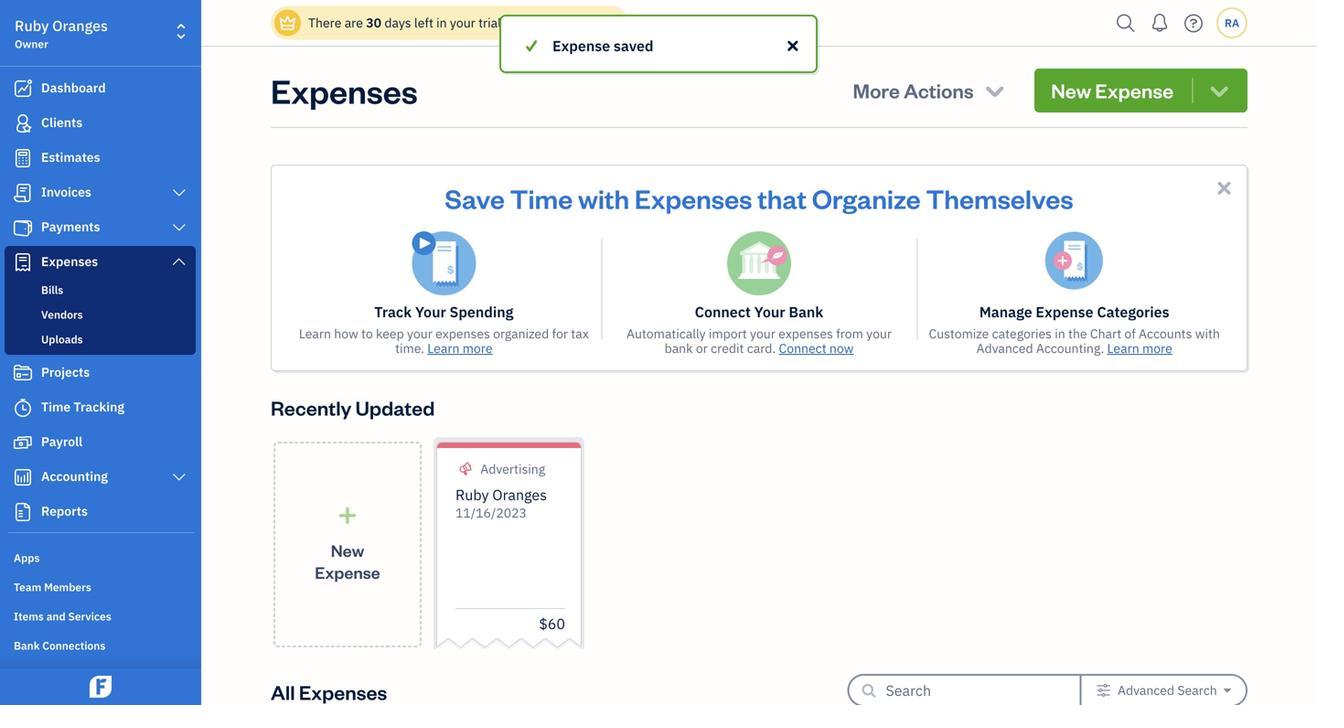 Task type: locate. For each thing, give the bounding box(es) containing it.
1 vertical spatial ruby
[[455, 485, 489, 504]]

themselves
[[926, 181, 1073, 215]]

track your spending image
[[412, 231, 476, 295]]

Search text field
[[886, 676, 1050, 705]]

your
[[415, 302, 446, 321], [754, 302, 785, 321]]

1 learn more from the left
[[427, 340, 493, 357]]

connect now
[[779, 340, 854, 357]]

1 horizontal spatial learn more
[[1107, 340, 1172, 357]]

1 chevron large down image from the top
[[171, 186, 187, 200]]

learn
[[299, 325, 331, 342], [427, 340, 460, 357], [1107, 340, 1139, 357]]

learn more down track your spending
[[427, 340, 493, 357]]

1 more from the left
[[463, 340, 493, 357]]

0 horizontal spatial chevrondown image
[[982, 78, 1007, 103]]

0 vertical spatial with
[[578, 181, 629, 215]]

expense down plus icon
[[315, 561, 380, 583]]

oranges down advertising
[[492, 485, 547, 504]]

bank down items
[[14, 638, 40, 653]]

1 expenses from the left
[[435, 325, 490, 342]]

1 your from the left
[[415, 302, 446, 321]]

oranges inside ruby oranges owner
[[52, 16, 108, 35]]

payroll
[[41, 433, 83, 450]]

expense saved status
[[0, 15, 1317, 73]]

0 horizontal spatial bank
[[14, 638, 40, 653]]

bank inside "bank connections" link
[[14, 638, 40, 653]]

chevrondown image inside new expense button
[[1207, 78, 1232, 103]]

expenses down spending
[[435, 325, 490, 342]]

notifications image
[[1145, 5, 1174, 41]]

0 vertical spatial new
[[1051, 77, 1091, 103]]

search
[[1177, 682, 1217, 699]]

time
[[510, 181, 573, 215], [41, 398, 71, 415]]

settings image
[[1096, 683, 1111, 698]]

chevron large down image up expenses link
[[171, 220, 187, 235]]

more right of
[[1142, 340, 1172, 357]]

your for connect
[[754, 302, 785, 321]]

in left the
[[1055, 325, 1065, 342]]

bank connections link
[[5, 631, 196, 659]]

chevron large down image up payments link
[[171, 186, 187, 200]]

chevrondown image for new expense
[[1207, 78, 1232, 103]]

learn left how
[[299, 325, 331, 342]]

1 horizontal spatial expenses
[[271, 69, 418, 112]]

2 chevrondown image from the left
[[1207, 78, 1232, 103]]

chevron large down image
[[171, 470, 187, 485]]

3 chevron large down image from the top
[[171, 254, 187, 269]]

2 horizontal spatial expenses
[[635, 181, 752, 215]]

spending
[[450, 302, 513, 321]]

advanced right settings image in the bottom of the page
[[1118, 682, 1174, 699]]

1 vertical spatial advanced
[[1118, 682, 1174, 699]]

to
[[361, 325, 373, 342]]

expense down account
[[552, 36, 610, 55]]

categories
[[992, 325, 1052, 342]]

new
[[1051, 77, 1091, 103], [331, 539, 364, 561]]

learn more
[[427, 340, 493, 357], [1107, 340, 1172, 357]]

more
[[463, 340, 493, 357], [1142, 340, 1172, 357]]

ruby down advertising
[[455, 485, 489, 504]]

1 horizontal spatial new expense
[[1051, 77, 1174, 103]]

learn down 'categories'
[[1107, 340, 1139, 357]]

caretdown image
[[1224, 683, 1231, 698]]

new expense down plus icon
[[315, 539, 380, 583]]

projects
[[41, 364, 90, 380]]

0 horizontal spatial expenses
[[41, 253, 98, 270]]

new inside button
[[1051, 77, 1091, 103]]

0 horizontal spatial advanced
[[976, 340, 1033, 357]]

how
[[334, 325, 358, 342]]

2 your from the left
[[754, 302, 785, 321]]

expense saved
[[552, 36, 653, 55]]

your left trial.
[[450, 14, 475, 31]]

0 vertical spatial new expense
[[1051, 77, 1174, 103]]

0 horizontal spatial learn
[[299, 325, 331, 342]]

accounting link
[[5, 461, 196, 494]]

learn right time.
[[427, 340, 460, 357]]

trial.
[[478, 14, 505, 31]]

more
[[853, 77, 900, 103]]

connect
[[695, 302, 751, 321], [779, 340, 826, 357]]

0 horizontal spatial new
[[331, 539, 364, 561]]

learn more down 'categories'
[[1107, 340, 1172, 357]]

items and services link
[[5, 602, 196, 629]]

your
[[450, 14, 475, 31], [407, 325, 432, 342], [750, 325, 775, 342], [866, 325, 892, 342]]

2 vertical spatial expenses
[[41, 253, 98, 270]]

0 vertical spatial in
[[436, 14, 447, 31]]

expense inside status
[[552, 36, 610, 55]]

0 horizontal spatial new expense
[[315, 539, 380, 583]]

your inside learn how to keep your expenses organized for tax time.
[[407, 325, 432, 342]]

1 horizontal spatial chevrondown image
[[1207, 78, 1232, 103]]

1 horizontal spatial more
[[1142, 340, 1172, 357]]

0 vertical spatial advanced
[[976, 340, 1033, 357]]

crown image
[[278, 13, 297, 32]]

1 vertical spatial oranges
[[492, 485, 547, 504]]

chevrondown image right actions
[[982, 78, 1007, 103]]

time tracking link
[[5, 391, 196, 424]]

1 horizontal spatial with
[[1195, 325, 1220, 342]]

members
[[44, 580, 91, 594]]

new expense inside button
[[1051, 77, 1174, 103]]

chart image
[[12, 468, 34, 487]]

2 horizontal spatial learn
[[1107, 340, 1139, 357]]

client image
[[12, 114, 34, 133]]

keep
[[376, 325, 404, 342]]

2 expenses from the left
[[778, 325, 833, 342]]

learn for track your spending
[[427, 340, 460, 357]]

your up learn how to keep your expenses organized for tax time.
[[415, 302, 446, 321]]

1 vertical spatial with
[[1195, 325, 1220, 342]]

track
[[374, 302, 412, 321]]

1 horizontal spatial new
[[1051, 77, 1091, 103]]

vendors
[[41, 307, 83, 322]]

0 horizontal spatial ruby
[[15, 16, 49, 35]]

and
[[46, 609, 66, 624]]

estimates link
[[5, 142, 196, 175]]

ruby for ruby oranges 11/16/2023
[[455, 485, 489, 504]]

expenses left from in the top of the page
[[778, 325, 833, 342]]

1 vertical spatial bank
[[14, 638, 40, 653]]

0 vertical spatial expenses
[[271, 69, 418, 112]]

uploads link
[[8, 328, 192, 350]]

plus image
[[337, 506, 358, 525]]

ruby up owner at the left of the page
[[15, 16, 49, 35]]

accounts
[[1139, 325, 1192, 342]]

manage expense categories image
[[1045, 231, 1104, 290]]

expenses
[[435, 325, 490, 342], [778, 325, 833, 342]]

1 horizontal spatial connect
[[779, 340, 826, 357]]

chevrondown image inside more actions dropdown button
[[982, 78, 1007, 103]]

of
[[1124, 325, 1136, 342]]

connect for connect your bank
[[695, 302, 751, 321]]

expenses inside 'main' element
[[41, 253, 98, 270]]

in right left
[[436, 14, 447, 31]]

apps
[[14, 551, 40, 565]]

track your spending
[[374, 302, 513, 321]]

learn for manage expense categories
[[1107, 340, 1139, 357]]

your right keep at the top left
[[407, 325, 432, 342]]

0 horizontal spatial learn more
[[427, 340, 493, 357]]

new expense
[[1051, 77, 1174, 103], [315, 539, 380, 583]]

0 horizontal spatial your
[[415, 302, 446, 321]]

more down spending
[[463, 340, 493, 357]]

0 vertical spatial connect
[[695, 302, 751, 321]]

advanced down manage
[[976, 340, 1033, 357]]

time.
[[395, 340, 424, 357]]

1 horizontal spatial expenses
[[778, 325, 833, 342]]

expenses up bills
[[41, 253, 98, 270]]

your up the automatically import your expenses from your bank or credit card.
[[754, 302, 785, 321]]

1 horizontal spatial ruby
[[455, 485, 489, 504]]

accounting.
[[1036, 340, 1104, 357]]

expenses left that on the top right of page
[[635, 181, 752, 215]]

time right save
[[510, 181, 573, 215]]

chevron large down image inside expenses link
[[171, 254, 187, 269]]

1 vertical spatial in
[[1055, 325, 1065, 342]]

1 horizontal spatial learn
[[427, 340, 460, 357]]

1 chevrondown image from the left
[[982, 78, 1007, 103]]

the
[[1068, 325, 1087, 342]]

oranges inside ruby oranges 11/16/2023
[[492, 485, 547, 504]]

new expense down search icon
[[1051, 77, 1174, 103]]

report image
[[12, 503, 34, 521]]

project image
[[12, 364, 34, 382]]

learn more for spending
[[427, 340, 493, 357]]

0 vertical spatial ruby
[[15, 16, 49, 35]]

expense image
[[12, 253, 34, 272]]

more for categories
[[1142, 340, 1172, 357]]

1 horizontal spatial advanced
[[1118, 682, 1174, 699]]

1 vertical spatial chevron large down image
[[171, 220, 187, 235]]

2 vertical spatial chevron large down image
[[171, 254, 187, 269]]

1 horizontal spatial time
[[510, 181, 573, 215]]

0 horizontal spatial time
[[41, 398, 71, 415]]

0 vertical spatial time
[[510, 181, 573, 215]]

chevron large down image up bills link
[[171, 254, 187, 269]]

chevrondown image
[[982, 78, 1007, 103], [1207, 78, 1232, 103]]

1 vertical spatial new
[[331, 539, 364, 561]]

connect left now
[[779, 340, 826, 357]]

0 horizontal spatial oranges
[[52, 16, 108, 35]]

expense down search icon
[[1095, 77, 1174, 103]]

0 horizontal spatial in
[[436, 14, 447, 31]]

0 vertical spatial bank
[[789, 302, 823, 321]]

2 learn more from the left
[[1107, 340, 1172, 357]]

0 vertical spatial oranges
[[52, 16, 108, 35]]

accounting
[[41, 468, 108, 485]]

30
[[366, 14, 381, 31]]

expenses link
[[5, 246, 196, 279]]

expenses down are
[[271, 69, 418, 112]]

2 chevron large down image from the top
[[171, 220, 187, 235]]

1 vertical spatial time
[[41, 398, 71, 415]]

0 horizontal spatial expenses
[[435, 325, 490, 342]]

1 vertical spatial connect
[[779, 340, 826, 357]]

bank up the connect now
[[789, 302, 823, 321]]

time inside time tracking link
[[41, 398, 71, 415]]

ruby
[[15, 16, 49, 35], [455, 485, 489, 504]]

expenses
[[271, 69, 418, 112], [635, 181, 752, 215], [41, 253, 98, 270]]

with
[[578, 181, 629, 215], [1195, 325, 1220, 342]]

chevron large down image
[[171, 186, 187, 200], [171, 220, 187, 235], [171, 254, 187, 269]]

2 more from the left
[[1142, 340, 1172, 357]]

items
[[14, 609, 44, 624]]

payments
[[41, 218, 100, 235]]

oranges up dashboard
[[52, 16, 108, 35]]

ruby inside ruby oranges 11/16/2023
[[455, 485, 489, 504]]

clients link
[[5, 107, 196, 140]]

chevron large down image for payments
[[171, 220, 187, 235]]

ruby inside ruby oranges owner
[[15, 16, 49, 35]]

in
[[436, 14, 447, 31], [1055, 325, 1065, 342]]

dashboard
[[41, 79, 106, 96]]

0 vertical spatial chevron large down image
[[171, 186, 187, 200]]

1 horizontal spatial oranges
[[492, 485, 547, 504]]

1 horizontal spatial in
[[1055, 325, 1065, 342]]

0 horizontal spatial more
[[463, 340, 493, 357]]

your down connect your bank
[[750, 325, 775, 342]]

connect up import
[[695, 302, 751, 321]]

more actions button
[[836, 69, 1024, 112]]

reports link
[[5, 496, 196, 529]]

1 horizontal spatial your
[[754, 302, 785, 321]]

invoices
[[41, 183, 91, 200]]

chevrondown image down ra
[[1207, 78, 1232, 103]]

0 horizontal spatial connect
[[695, 302, 751, 321]]

time right the timer icon
[[41, 398, 71, 415]]

go to help image
[[1179, 10, 1208, 37]]

connect your bank
[[695, 302, 823, 321]]



Task type: vqa. For each thing, say whether or not it's contained in the screenshot.


Task type: describe. For each thing, give the bounding box(es) containing it.
team members
[[14, 580, 91, 594]]

0 horizontal spatial with
[[578, 181, 629, 215]]

close image
[[784, 35, 801, 57]]

settings image
[[14, 667, 196, 681]]

chevron large down image for expenses
[[171, 254, 187, 269]]

payroll link
[[5, 426, 196, 459]]

invoices link
[[5, 177, 196, 209]]

for
[[552, 325, 568, 342]]

items and services
[[14, 609, 111, 624]]

learn more for categories
[[1107, 340, 1172, 357]]

estimate image
[[12, 149, 34, 167]]

clients
[[41, 114, 83, 131]]

connect your bank image
[[727, 231, 791, 295]]

reports
[[41, 503, 88, 520]]

new expense link
[[273, 442, 422, 648]]

timer image
[[12, 399, 34, 417]]

in inside customize categories in the chart of accounts with advanced accounting.
[[1055, 325, 1065, 342]]

tax
[[571, 325, 589, 342]]

advanced search button
[[1082, 676, 1246, 705]]

new inside new expense
[[331, 539, 364, 561]]

more for spending
[[463, 340, 493, 357]]

manage expense categories
[[979, 302, 1169, 321]]

automatically import your expenses from your bank or credit card.
[[626, 325, 892, 357]]

categories
[[1097, 302, 1169, 321]]

save time with expenses that organize themselves
[[445, 181, 1073, 215]]

invoice image
[[12, 184, 34, 202]]

bank
[[665, 340, 693, 357]]

apps link
[[5, 543, 196, 571]]

customize
[[929, 325, 989, 342]]

with inside customize categories in the chart of accounts with advanced accounting.
[[1195, 325, 1220, 342]]

team
[[14, 580, 41, 594]]

connections
[[42, 638, 105, 653]]

bills
[[41, 283, 63, 297]]

saved
[[614, 36, 653, 55]]

connect for connect now
[[779, 340, 826, 357]]

save
[[445, 181, 505, 215]]

learn inside learn how to keep your expenses organized for tax time.
[[299, 325, 331, 342]]

there are 30 days left in your trial. upgrade account
[[308, 14, 613, 31]]

oranges for ruby oranges owner
[[52, 16, 108, 35]]

manage
[[979, 302, 1032, 321]]

account
[[565, 14, 613, 31]]

bills link
[[8, 279, 192, 301]]

check image
[[523, 35, 540, 57]]

that
[[757, 181, 807, 215]]

expenses inside learn how to keep your expenses organized for tax time.
[[435, 325, 490, 342]]

close image
[[1214, 177, 1235, 198]]

ruby for ruby oranges owner
[[15, 16, 49, 35]]

learn how to keep your expenses organized for tax time.
[[299, 325, 589, 357]]

expenses inside the automatically import your expenses from your bank or credit card.
[[778, 325, 833, 342]]

card.
[[747, 340, 776, 357]]

ra
[[1225, 16, 1239, 30]]

customize categories in the chart of accounts with advanced accounting.
[[929, 325, 1220, 357]]

owner
[[15, 37, 48, 51]]

search image
[[1111, 10, 1141, 37]]

left
[[414, 14, 433, 31]]

upgrade account link
[[508, 14, 613, 31]]

recently
[[271, 395, 352, 421]]

chevrondown image for more actions
[[982, 78, 1007, 103]]

or
[[696, 340, 708, 357]]

11/16/2023
[[455, 504, 527, 521]]

organize
[[812, 181, 921, 215]]

more actions
[[853, 77, 974, 103]]

uploads
[[41, 332, 83, 347]]

1 vertical spatial expenses
[[635, 181, 752, 215]]

dashboard link
[[5, 72, 196, 105]]

advanced inside advanced search dropdown button
[[1118, 682, 1174, 699]]

freshbooks image
[[86, 676, 115, 698]]

recently updated
[[271, 395, 435, 421]]

bank connections
[[14, 638, 105, 653]]

dashboard image
[[12, 80, 34, 98]]

team members link
[[5, 573, 196, 600]]

expense up the
[[1036, 302, 1093, 321]]

advanced search
[[1118, 682, 1217, 699]]

services
[[68, 609, 111, 624]]

ruby oranges 11/16/2023
[[455, 485, 547, 521]]

vendors link
[[8, 304, 192, 326]]

new expense button
[[1035, 69, 1248, 112]]

payment image
[[12, 219, 34, 237]]

1 vertical spatial new expense
[[315, 539, 380, 583]]

your right from in the top of the page
[[866, 325, 892, 342]]

$60
[[539, 614, 565, 633]]

your for track
[[415, 302, 446, 321]]

ruby oranges owner
[[15, 16, 108, 51]]

updated
[[355, 395, 435, 421]]

advanced inside customize categories in the chart of accounts with advanced accounting.
[[976, 340, 1033, 357]]

actions
[[904, 77, 974, 103]]

from
[[836, 325, 863, 342]]

money image
[[12, 434, 34, 452]]

chart
[[1090, 325, 1121, 342]]

chevron large down image for invoices
[[171, 186, 187, 200]]

there
[[308, 14, 342, 31]]

expense inside button
[[1095, 77, 1174, 103]]

import
[[709, 325, 747, 342]]

now
[[829, 340, 854, 357]]

oranges for ruby oranges 11/16/2023
[[492, 485, 547, 504]]

1 horizontal spatial bank
[[789, 302, 823, 321]]

tracking
[[74, 398, 124, 415]]

organized
[[493, 325, 549, 342]]

automatically
[[626, 325, 706, 342]]

estimates
[[41, 149, 100, 166]]

upgrade
[[511, 14, 562, 31]]

time tracking
[[41, 398, 124, 415]]

advertising
[[480, 461, 545, 477]]

payments link
[[5, 211, 196, 244]]

main element
[[0, 0, 247, 705]]

credit
[[711, 340, 744, 357]]



